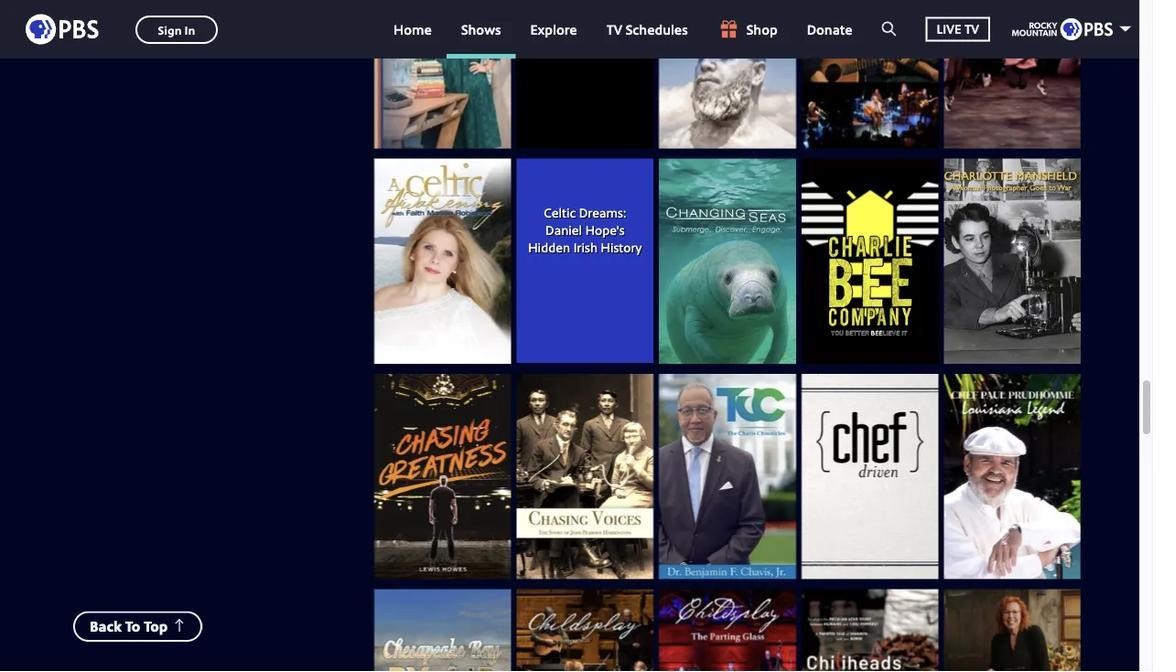 Task type: locate. For each thing, give the bounding box(es) containing it.
explore
[[530, 20, 577, 38]]

live
[[937, 20, 961, 38]]

shop link
[[703, 0, 792, 59]]

tv
[[607, 20, 622, 38], [965, 20, 979, 38]]

hope's
[[585, 222, 625, 239]]

tv schedules link
[[592, 0, 703, 59]]

carole king & james taylor live at the troubadour image
[[801, 0, 938, 149]]

tv inside "link"
[[965, 20, 979, 38]]

childsplay: the parting glass image
[[659, 590, 796, 672]]

changing seas image
[[659, 159, 796, 365]]

canvasing the world with sean diediker image
[[659, 0, 796, 149]]

1 horizontal spatial tv
[[965, 20, 979, 38]]

home
[[394, 20, 432, 38]]

tv right live
[[965, 20, 979, 38]]

tv left schedules
[[607, 20, 622, 38]]

shows
[[461, 20, 501, 38]]

charlotte mansfield: a woman photographer goes to war image
[[944, 159, 1081, 365]]

tv schedules
[[607, 20, 688, 38]]

dreams:
[[579, 204, 626, 222]]

to
[[125, 617, 140, 637]]

chef paul prudhomme: louisiana legend image
[[944, 375, 1081, 580]]

0 horizontal spatial tv
[[607, 20, 622, 38]]

donate
[[807, 20, 853, 38]]

chasing greatness image
[[374, 375, 511, 580]]

celebrate the beat image
[[944, 0, 1081, 149]]

shows link
[[447, 0, 516, 59]]

back
[[90, 617, 122, 637]]



Task type: describe. For each thing, give the bounding box(es) containing it.
rmpbs image
[[1012, 18, 1113, 40]]

chasing voices image
[[517, 375, 654, 580]]

charlie bee company image
[[801, 159, 938, 365]]

home link
[[379, 0, 447, 59]]

chef driven image
[[801, 375, 938, 580]]

childsplay: a story of fiddles, fiddlers and a fiddlemaker image
[[517, 590, 654, 672]]

celtic
[[544, 204, 576, 222]]

live tv
[[937, 20, 979, 38]]

chesapeake bay by air image
[[374, 590, 511, 672]]

a celtic awakening with faith marion robinson image
[[374, 159, 511, 365]]

celtic dreams: daniel hope's hidden irish history
[[528, 204, 642, 256]]

irish
[[574, 239, 598, 256]]

donate link
[[792, 0, 867, 59]]

live tv link
[[911, 0, 1005, 59]]

shop
[[747, 20, 778, 38]]

back to top button
[[73, 612, 202, 642]]

hidden
[[528, 239, 570, 256]]

by the river with holly jackson image
[[374, 0, 511, 149]]

search image
[[882, 20, 897, 38]]

history
[[601, 239, 642, 256]]

schedules
[[626, 20, 688, 38]]

top
[[144, 617, 168, 637]]

daniel
[[546, 222, 582, 239]]

explore link
[[516, 0, 592, 59]]

the chavis chronicles image
[[659, 375, 796, 580]]

pbs image
[[26, 9, 99, 50]]

back to top
[[90, 617, 168, 637]]

christina cooks: back to the cutting board image
[[944, 590, 1081, 672]]

chiliheads image
[[801, 590, 938, 672]]



Task type: vqa. For each thing, say whether or not it's contained in the screenshot.
"CELTIC DREAMS: DANIEL HOPE'S HIDDEN IRISH HISTORY"
yes



